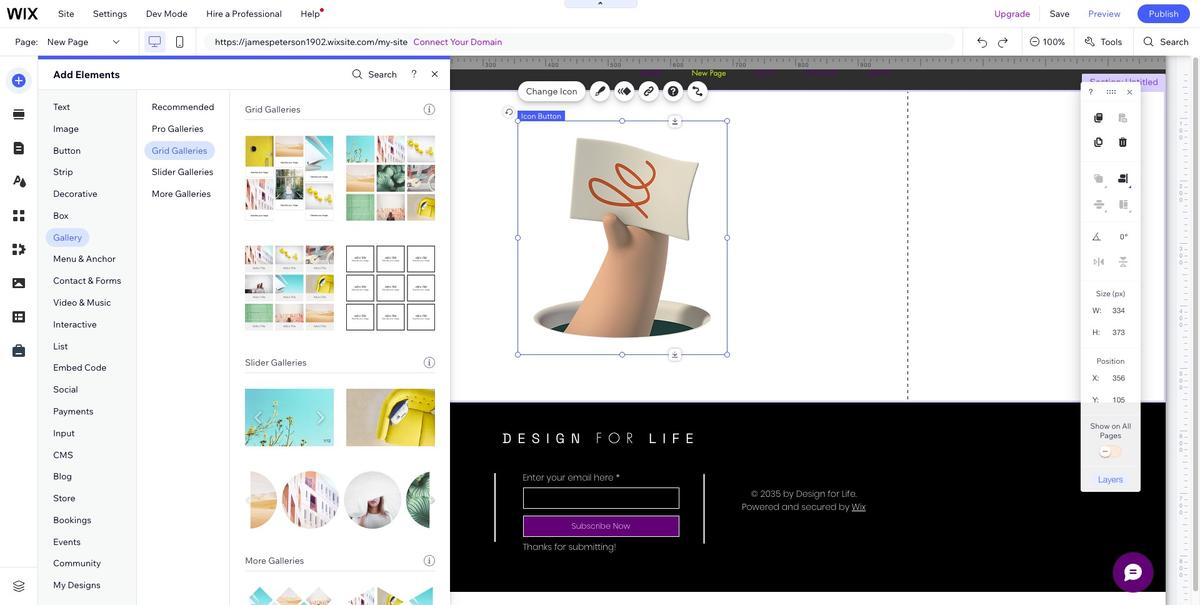 Task type: locate. For each thing, give the bounding box(es) containing it.
& for video
[[79, 297, 85, 308]]

0 vertical spatial &
[[78, 254, 84, 265]]

search button down 'https://jamespeterson1902.wixsite.com/my-site connect your domain'
[[349, 65, 397, 83]]

upgrade
[[995, 8, 1031, 19]]

100%
[[1043, 36, 1066, 48]]

2 vertical spatial &
[[79, 297, 85, 308]]

0 horizontal spatial button
[[53, 145, 81, 156]]

search
[[1161, 36, 1190, 48], [369, 69, 397, 80]]

recommended
[[152, 101, 214, 113]]

hire
[[206, 8, 223, 19]]

°
[[1126, 233, 1129, 241]]

1 vertical spatial search
[[369, 69, 397, 80]]

1 horizontal spatial icon
[[560, 86, 578, 97]]

1 vertical spatial slider
[[245, 357, 269, 368]]

& left forms
[[88, 275, 94, 287]]

0 vertical spatial search
[[1161, 36, 1190, 48]]

https://jamespeterson1902.wixsite.com/my-site connect your domain
[[215, 36, 502, 48]]

& right the menu
[[78, 254, 84, 265]]

& for menu
[[78, 254, 84, 265]]

0 vertical spatial search button
[[1135, 28, 1201, 56]]

publish button
[[1138, 4, 1191, 23]]

page
[[68, 36, 88, 48]]

0 horizontal spatial slider
[[152, 167, 176, 178]]

pro galleries
[[152, 123, 204, 134]]

1 vertical spatial grid galleries
[[152, 145, 207, 156]]

more
[[152, 188, 173, 200], [245, 555, 266, 567]]

1 horizontal spatial grid galleries
[[245, 104, 301, 115]]

decorative
[[53, 188, 97, 200]]

0 horizontal spatial grid galleries
[[152, 145, 207, 156]]

galleries
[[265, 104, 301, 115], [168, 123, 204, 134], [172, 145, 207, 156], [178, 167, 214, 178], [175, 188, 211, 200], [271, 357, 307, 368], [268, 555, 304, 567]]

0 horizontal spatial icon
[[521, 111, 536, 121]]

1 horizontal spatial slider
[[245, 357, 269, 368]]

1 horizontal spatial button
[[538, 111, 562, 121]]

hire a professional
[[206, 8, 282, 19]]

professional
[[232, 8, 282, 19]]

settings
[[93, 8, 127, 19]]

gallery
[[53, 232, 82, 243]]

None text field
[[1108, 229, 1125, 245], [1107, 302, 1131, 319], [1108, 229, 1125, 245], [1107, 302, 1131, 319]]

button down image at the left of page
[[53, 145, 81, 156]]

video
[[53, 297, 77, 308]]

0 horizontal spatial slider galleries
[[152, 167, 214, 178]]

300
[[486, 61, 497, 68]]

1 horizontal spatial grid
[[245, 104, 263, 115]]

h:
[[1093, 328, 1101, 337]]

menu
[[53, 254, 76, 265]]

my
[[53, 580, 66, 591]]

1 horizontal spatial search button
[[1135, 28, 1201, 56]]

&
[[78, 254, 84, 265], [88, 275, 94, 287], [79, 297, 85, 308]]

0 horizontal spatial more
[[152, 188, 173, 200]]

icon
[[560, 86, 578, 97], [521, 111, 536, 121]]

site
[[58, 8, 74, 19]]

cms
[[53, 449, 73, 461]]

button
[[538, 111, 562, 121], [53, 145, 81, 156]]

None text field
[[1107, 324, 1131, 341], [1106, 370, 1131, 387], [1106, 392, 1131, 408], [1107, 324, 1131, 341], [1106, 370, 1131, 387], [1106, 392, 1131, 408]]

search down site
[[369, 69, 397, 80]]

switch
[[1099, 443, 1124, 461]]

search button
[[1135, 28, 1201, 56], [349, 65, 397, 83]]

strip
[[53, 167, 73, 178]]

dev
[[146, 8, 162, 19]]

show on all pages
[[1091, 422, 1132, 440]]

1 vertical spatial more galleries
[[245, 555, 304, 567]]

icon right change
[[560, 86, 578, 97]]

grid
[[245, 104, 263, 115], [152, 145, 170, 156]]

0 horizontal spatial grid
[[152, 145, 170, 156]]

add
[[53, 68, 73, 81]]

900
[[861, 61, 872, 68]]

icon down change
[[521, 111, 536, 121]]

1 vertical spatial &
[[88, 275, 94, 287]]

box
[[53, 210, 68, 221]]

& right video at left
[[79, 297, 85, 308]]

show
[[1091, 422, 1111, 431]]

0 vertical spatial icon
[[560, 86, 578, 97]]

?
[[1089, 88, 1094, 96]]

video & music
[[53, 297, 111, 308]]

1 vertical spatial slider galleries
[[245, 357, 307, 368]]

y:
[[1093, 396, 1100, 405]]

blog
[[53, 471, 72, 482]]

slider
[[152, 167, 176, 178], [245, 357, 269, 368]]

(px)
[[1113, 289, 1126, 298]]

search down "publish" button
[[1161, 36, 1190, 48]]

700
[[736, 61, 747, 68]]

1 vertical spatial more
[[245, 555, 266, 567]]

connect
[[414, 36, 449, 48]]

slider galleries
[[152, 167, 214, 178], [245, 357, 307, 368]]

pro
[[152, 123, 166, 134]]

section: untitled
[[1090, 76, 1159, 88]]

1 horizontal spatial slider galleries
[[245, 357, 307, 368]]

search button down "publish" button
[[1135, 28, 1201, 56]]

400
[[548, 61, 559, 68]]

store
[[53, 493, 75, 504]]

save
[[1050, 8, 1070, 19]]

? button
[[1089, 88, 1094, 96]]

grid galleries
[[245, 104, 301, 115], [152, 145, 207, 156]]

0 horizontal spatial more galleries
[[152, 188, 211, 200]]

a
[[225, 8, 230, 19]]

interactive
[[53, 319, 97, 330]]

preview button
[[1080, 0, 1131, 28]]

more galleries
[[152, 188, 211, 200], [245, 555, 304, 567]]

0 horizontal spatial search button
[[349, 65, 397, 83]]

button down change icon
[[538, 111, 562, 121]]

preview
[[1089, 8, 1121, 19]]

1 vertical spatial icon
[[521, 111, 536, 121]]

tools
[[1101, 36, 1123, 48]]

layers button
[[1091, 473, 1131, 486]]



Task type: vqa. For each thing, say whether or not it's contained in the screenshot.
Embed Code on the left of page
yes



Task type: describe. For each thing, give the bounding box(es) containing it.
0 vertical spatial grid
[[245, 104, 263, 115]]

0 vertical spatial button
[[538, 111, 562, 121]]

add elements
[[53, 68, 120, 81]]

1 horizontal spatial more
[[245, 555, 266, 567]]

0 vertical spatial grid galleries
[[245, 104, 301, 115]]

on
[[1112, 422, 1121, 431]]

1 horizontal spatial more galleries
[[245, 555, 304, 567]]

new
[[47, 36, 66, 48]]

embed code
[[53, 362, 106, 374]]

anchor
[[86, 254, 116, 265]]

0 horizontal spatial search
[[369, 69, 397, 80]]

contact
[[53, 275, 86, 287]]

tools button
[[1075, 28, 1134, 56]]

your
[[450, 36, 469, 48]]

icon button
[[521, 111, 562, 121]]

1 vertical spatial button
[[53, 145, 81, 156]]

code
[[84, 362, 106, 374]]

mode
[[164, 8, 188, 19]]

size
[[1097, 289, 1111, 298]]

list
[[53, 341, 68, 352]]

800
[[798, 61, 810, 68]]

all
[[1123, 422, 1132, 431]]

input
[[53, 428, 75, 439]]

x:
[[1093, 374, 1100, 383]]

designs
[[68, 580, 101, 591]]

social
[[53, 384, 78, 395]]

embed
[[53, 362, 82, 374]]

change
[[526, 86, 558, 97]]

payments
[[53, 406, 94, 417]]

text
[[53, 101, 70, 113]]

https://jamespeterson1902.wixsite.com/my-
[[215, 36, 393, 48]]

image
[[53, 123, 79, 134]]

help
[[301, 8, 320, 19]]

menu & anchor
[[53, 254, 116, 265]]

1 vertical spatial grid
[[152, 145, 170, 156]]

position
[[1097, 356, 1125, 366]]

events
[[53, 536, 81, 548]]

layers
[[1099, 474, 1124, 485]]

500
[[611, 61, 622, 68]]

forms
[[96, 275, 121, 287]]

community
[[53, 558, 101, 569]]

size (px)
[[1097, 289, 1126, 298]]

my designs
[[53, 580, 101, 591]]

music
[[87, 297, 111, 308]]

& for contact
[[88, 275, 94, 287]]

new page
[[47, 36, 88, 48]]

save button
[[1041, 0, 1080, 28]]

100% button
[[1023, 28, 1074, 56]]

w:
[[1093, 306, 1102, 315]]

pages
[[1101, 431, 1122, 440]]

dev mode
[[146, 8, 188, 19]]

elements
[[75, 68, 120, 81]]

publish
[[1149, 8, 1180, 19]]

0 vertical spatial more galleries
[[152, 188, 211, 200]]

untitled
[[1126, 76, 1159, 88]]

contact & forms
[[53, 275, 121, 287]]

600
[[673, 61, 685, 68]]

change icon
[[526, 86, 578, 97]]

site
[[393, 36, 408, 48]]

1 horizontal spatial search
[[1161, 36, 1190, 48]]

domain
[[471, 36, 502, 48]]

0 vertical spatial slider galleries
[[152, 167, 214, 178]]

1 vertical spatial search button
[[349, 65, 397, 83]]

0 vertical spatial more
[[152, 188, 173, 200]]

0 vertical spatial slider
[[152, 167, 176, 178]]

bookings
[[53, 515, 91, 526]]

section:
[[1090, 76, 1124, 88]]



